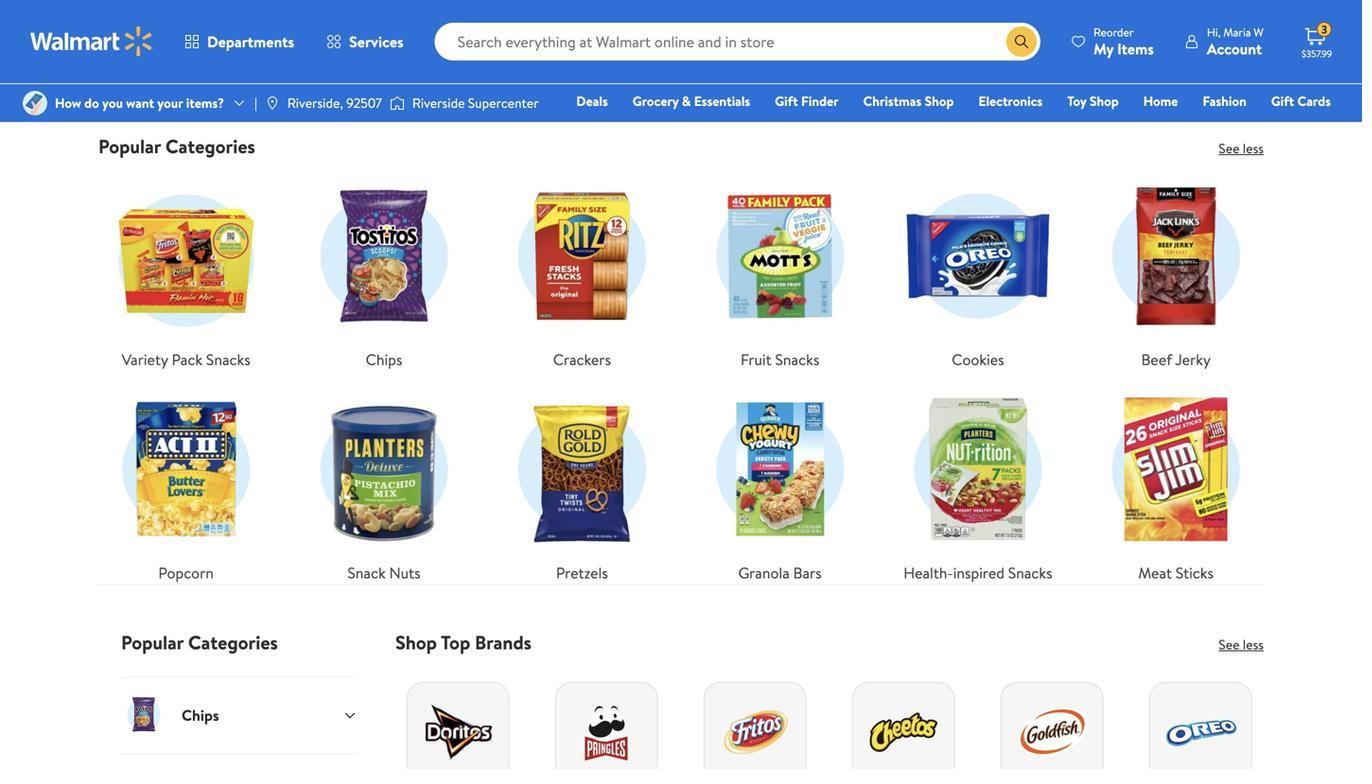 Task type: locate. For each thing, give the bounding box(es) containing it.
deals
[[577, 92, 608, 110]]

snacks for health-inspired snacks
[[1009, 562, 1053, 583]]

1 gift from the left
[[775, 92, 798, 110]]

give
[[708, 16, 734, 34]]

1 vertical spatial see
[[1219, 635, 1240, 654]]

2 see less button from the top
[[1219, 635, 1264, 654]]

shop now up your
[[130, 73, 188, 91]]

snacks right pack
[[206, 349, 251, 370]]

cookies
[[160, 16, 203, 34]]

list
[[87, 0, 1276, 111], [87, 158, 1276, 584], [384, 654, 1276, 769]]

1 see less from the top
[[1219, 139, 1264, 157]]

popular categories down popcorn
[[121, 629, 278, 656]]

1 vertical spatial see less button
[[1219, 635, 1264, 654]]

1 horizontal spatial chips
[[366, 349, 403, 370]]

shop right toy
[[1090, 92, 1119, 110]]

health-
[[904, 562, 954, 583]]

0 vertical spatial see less button
[[1219, 139, 1264, 157]]

shop up the how do you want your items?
[[130, 73, 159, 91]]

registry link
[[1105, 117, 1170, 138]]

see less for shop top brands
[[1219, 635, 1264, 654]]

christmas shop link
[[855, 91, 963, 111]]

0 vertical spatial see
[[1219, 139, 1240, 157]]

riverside
[[412, 94, 465, 112]]

cards
[[1298, 92, 1331, 110]]

christmas shop
[[864, 92, 954, 110]]

1 shop now from the left
[[130, 73, 188, 91]]

want right you
[[126, 94, 154, 112]]

snacks for variety pack snacks
[[206, 349, 251, 370]]

2 list item from the left
[[681, 0, 1276, 111]]

shop top brands
[[396, 629, 532, 656]]

1 vertical spatial chips
[[182, 705, 219, 726]]

1 horizontal spatial want
[[863, 16, 891, 34]]

popular
[[98, 133, 161, 159], [121, 629, 184, 656]]

popcorn link
[[98, 386, 274, 584]]

debit
[[1218, 118, 1250, 137]]

1 now from the left
[[162, 73, 188, 91]]

1 vertical spatial less
[[1243, 635, 1264, 654]]

Search search field
[[435, 23, 1041, 61]]

want left this
[[863, 16, 891, 34]]

now up your
[[162, 73, 188, 91]]

0 horizontal spatial  image
[[265, 96, 280, 111]]

snacks right inspired
[[1009, 562, 1053, 583]]

that
[[206, 16, 229, 34]]

1 vertical spatial want
[[126, 94, 154, 112]]

0 vertical spatial categories
[[166, 133, 255, 159]]

1 see from the top
[[1219, 139, 1240, 157]]

categories up chips dropdown button
[[188, 629, 278, 656]]

2 see less from the top
[[1219, 635, 1264, 654]]

0 horizontal spatial chips
[[182, 705, 219, 726]]

popular down the how do you want your items?
[[98, 133, 161, 159]]

list containing holiday cookies that spark joy!
[[87, 0, 1276, 111]]

variety pack snacks link
[[98, 173, 274, 371]]

0 vertical spatial less
[[1243, 139, 1264, 157]]

list item
[[87, 0, 681, 111], [681, 0, 1276, 111]]

see less button
[[1219, 139, 1264, 157], [1219, 635, 1264, 654]]

list for shop top brands
[[384, 654, 1276, 769]]

essentials
[[694, 92, 751, 110]]

pretzels
[[556, 562, 608, 583]]

how
[[55, 94, 81, 112]]

pack
[[172, 349, 203, 370]]

Walmart Site-Wide search field
[[435, 23, 1041, 61]]

see
[[1219, 139, 1240, 157], [1219, 635, 1240, 654]]

 image
[[23, 91, 47, 115]]

home
[[1144, 92, 1179, 110]]

joy!
[[266, 16, 287, 34]]

popular categories down your
[[98, 133, 255, 159]]

crackers
[[553, 349, 611, 370]]

gift for finder
[[775, 92, 798, 110]]

shop
[[130, 73, 159, 91], [724, 73, 753, 92], [925, 92, 954, 110], [1090, 92, 1119, 110], [396, 629, 437, 656]]

toy
[[1068, 92, 1087, 110]]

1 horizontal spatial snacks
[[775, 349, 820, 370]]

2 vertical spatial list
[[384, 654, 1276, 769]]

riverside supercenter
[[412, 94, 539, 112]]

crackers link
[[495, 173, 670, 371]]

0 horizontal spatial now
[[162, 73, 188, 91]]

1 horizontal spatial gift
[[1272, 92, 1295, 110]]

2 horizontal spatial snacks
[[1009, 562, 1053, 583]]

list item containing give them what they really want this year!
[[681, 0, 1276, 111]]

holiday
[[114, 16, 157, 34]]

1 list item from the left
[[87, 0, 681, 111]]

 image right 92507
[[390, 94, 405, 113]]

grocery & essentials link
[[624, 91, 759, 111]]

jerky
[[1176, 349, 1211, 370]]

2 shop now from the left
[[724, 73, 783, 92]]

walmart image
[[30, 26, 153, 57]]

beef
[[1142, 349, 1173, 370]]

sticks
[[1176, 562, 1214, 583]]

2 see from the top
[[1219, 635, 1240, 654]]

services button
[[310, 19, 420, 64]]

1 see less button from the top
[[1219, 139, 1264, 157]]

popular categories
[[98, 133, 255, 159], [121, 629, 278, 656]]

1 vertical spatial categories
[[188, 629, 278, 656]]

shop now up "essentials"
[[724, 73, 783, 92]]

0 vertical spatial want
[[863, 16, 891, 34]]

categories down "items?"
[[166, 133, 255, 159]]

list item containing holiday cookies that spark joy!
[[87, 0, 681, 111]]

list containing variety pack snacks
[[87, 158, 1276, 584]]

 image right | on the left of page
[[265, 96, 280, 111]]

meat sticks link
[[1089, 386, 1264, 584]]

see less
[[1219, 139, 1264, 157], [1219, 635, 1264, 654]]

1 vertical spatial see less
[[1219, 635, 1264, 654]]

christmas
[[864, 92, 922, 110]]

0 vertical spatial chips
[[366, 349, 403, 370]]

1 horizontal spatial  image
[[390, 94, 405, 113]]

2 less from the top
[[1243, 635, 1264, 654]]

less for shop top brands
[[1243, 635, 1264, 654]]

1 vertical spatial popular
[[121, 629, 184, 656]]

maria
[[1224, 24, 1251, 40]]

one debit
[[1186, 118, 1250, 137]]

one
[[1186, 118, 1215, 137]]

departments
[[207, 31, 294, 52]]

see for shop top brands
[[1219, 635, 1240, 654]]

2 gift from the left
[[1272, 92, 1295, 110]]

my
[[1094, 38, 1114, 59]]

shop now
[[130, 73, 188, 91], [724, 73, 783, 92]]

this
[[894, 16, 914, 34]]

gift left 'finder'
[[775, 92, 798, 110]]

gift left cards
[[1272, 92, 1295, 110]]

1 horizontal spatial now
[[756, 73, 783, 92]]

 image
[[390, 94, 405, 113], [265, 96, 280, 111]]

0 horizontal spatial gift
[[775, 92, 798, 110]]

categories
[[166, 133, 255, 159], [188, 629, 278, 656]]

gift inside gift cards registry
[[1272, 92, 1295, 110]]

0 vertical spatial list
[[87, 0, 1276, 111]]

want
[[863, 16, 891, 34], [126, 94, 154, 112]]

92507
[[346, 94, 382, 112]]

0 horizontal spatial snacks
[[206, 349, 251, 370]]

snacks right the 'fruit'
[[775, 349, 820, 370]]

1 less from the top
[[1243, 139, 1264, 157]]

1 vertical spatial list
[[87, 158, 1276, 584]]

health-inspired snacks link
[[891, 386, 1066, 584]]

popular down popcorn
[[121, 629, 184, 656]]

0 vertical spatial see less
[[1219, 139, 1264, 157]]

do
[[84, 94, 99, 112]]

riverside,
[[288, 94, 343, 112]]

0 horizontal spatial shop now
[[130, 73, 188, 91]]

2 now from the left
[[756, 73, 783, 92]]

now up gift finder
[[756, 73, 783, 92]]

chips inside dropdown button
[[182, 705, 219, 726]]

grocery & essentials
[[633, 92, 751, 110]]

want inside list
[[863, 16, 891, 34]]

1 horizontal spatial shop now
[[724, 73, 783, 92]]



Task type: describe. For each thing, give the bounding box(es) containing it.
 image for riverside, 92507
[[265, 96, 280, 111]]

list for popular categories
[[87, 158, 1276, 584]]

0 vertical spatial popular
[[98, 133, 161, 159]]

really
[[829, 16, 860, 34]]

shop left "top"
[[396, 629, 437, 656]]

0 horizontal spatial want
[[126, 94, 154, 112]]

3
[[1322, 21, 1328, 38]]

your
[[157, 94, 183, 112]]

account
[[1207, 38, 1263, 59]]

&
[[682, 92, 691, 110]]

meat
[[1139, 562, 1172, 583]]

see less button for shop top brands
[[1219, 635, 1264, 654]]

now for them
[[756, 73, 783, 92]]

hi, maria w account
[[1207, 24, 1264, 59]]

holiday cookies that spark joy!
[[114, 16, 287, 34]]

pretzels link
[[495, 386, 670, 584]]

electronics link
[[970, 91, 1052, 111]]

home link
[[1135, 91, 1187, 111]]

variety pack snacks
[[122, 349, 251, 370]]

less for popular categories
[[1243, 139, 1264, 157]]

beef jerky link
[[1089, 173, 1264, 371]]

departments button
[[168, 19, 310, 64]]

gift cards registry
[[1113, 92, 1331, 137]]

see less button for popular categories
[[1219, 139, 1264, 157]]

spark
[[233, 16, 263, 34]]

reorder my items
[[1094, 24, 1154, 59]]

chips for chips link at the top
[[366, 349, 403, 370]]

cookies
[[952, 349, 1005, 370]]

gift for cards
[[1272, 92, 1295, 110]]

riverside, 92507
[[288, 94, 382, 112]]

one debit link
[[1178, 117, 1259, 138]]

registry
[[1113, 118, 1162, 137]]

|
[[255, 94, 257, 112]]

variety
[[122, 349, 168, 370]]

fashion
[[1203, 92, 1247, 110]]

brands
[[475, 629, 532, 656]]

items
[[1118, 38, 1154, 59]]

fruit snacks link
[[693, 173, 868, 371]]

year!
[[917, 16, 946, 34]]

now for cookies
[[162, 73, 188, 91]]

you
[[102, 94, 123, 112]]

them
[[737, 16, 767, 34]]

bars
[[794, 562, 822, 583]]

fruit
[[741, 349, 772, 370]]

toy shop
[[1068, 92, 1119, 110]]

see for popular categories
[[1219, 139, 1240, 157]]

items?
[[186, 94, 224, 112]]

walmart+
[[1275, 118, 1331, 137]]

how do you want your items?
[[55, 94, 224, 112]]

chips link
[[296, 173, 472, 371]]

1 vertical spatial popular categories
[[121, 629, 278, 656]]

health-inspired snacks
[[904, 562, 1053, 583]]

top
[[441, 629, 471, 656]]

fashion link
[[1195, 91, 1256, 111]]

gift finder
[[775, 92, 839, 110]]

granola bars
[[739, 562, 822, 583]]

$357.99
[[1302, 47, 1333, 60]]

gift cards link
[[1263, 91, 1340, 111]]

w
[[1254, 24, 1264, 40]]

grocery
[[633, 92, 679, 110]]

walmart+ link
[[1266, 117, 1340, 138]]

give them what they really want this year!
[[708, 16, 946, 34]]

shop right christmas
[[925, 92, 954, 110]]

shop up "essentials"
[[724, 73, 753, 92]]

popcorn
[[158, 562, 214, 583]]

what
[[770, 16, 798, 34]]

supercenter
[[468, 94, 539, 112]]

toy shop link
[[1059, 91, 1128, 111]]

shop now for cookies
[[130, 73, 188, 91]]

see less for popular categories
[[1219, 139, 1264, 157]]

electronics
[[979, 92, 1043, 110]]

 image for riverside supercenter
[[390, 94, 405, 113]]

they
[[801, 16, 826, 34]]

inspired
[[954, 562, 1005, 583]]

beef jerky
[[1142, 349, 1211, 370]]

chips button
[[121, 677, 358, 754]]

0 vertical spatial popular categories
[[98, 133, 255, 159]]

fruit snacks
[[741, 349, 820, 370]]

gift finder link
[[767, 91, 847, 111]]

reorder
[[1094, 24, 1134, 40]]

shop now for them
[[724, 73, 783, 92]]

nuts
[[389, 562, 421, 583]]

hi,
[[1207, 24, 1221, 40]]

services
[[349, 31, 404, 52]]

finder
[[802, 92, 839, 110]]

chips for chips dropdown button
[[182, 705, 219, 726]]

search icon image
[[1014, 34, 1030, 49]]

meat sticks
[[1139, 562, 1214, 583]]

snack nuts
[[348, 562, 421, 583]]

granola bars link
[[693, 386, 868, 584]]

cookies link
[[891, 173, 1066, 371]]

snack nuts link
[[296, 386, 472, 584]]



Task type: vqa. For each thing, say whether or not it's contained in the screenshot.
Account
yes



